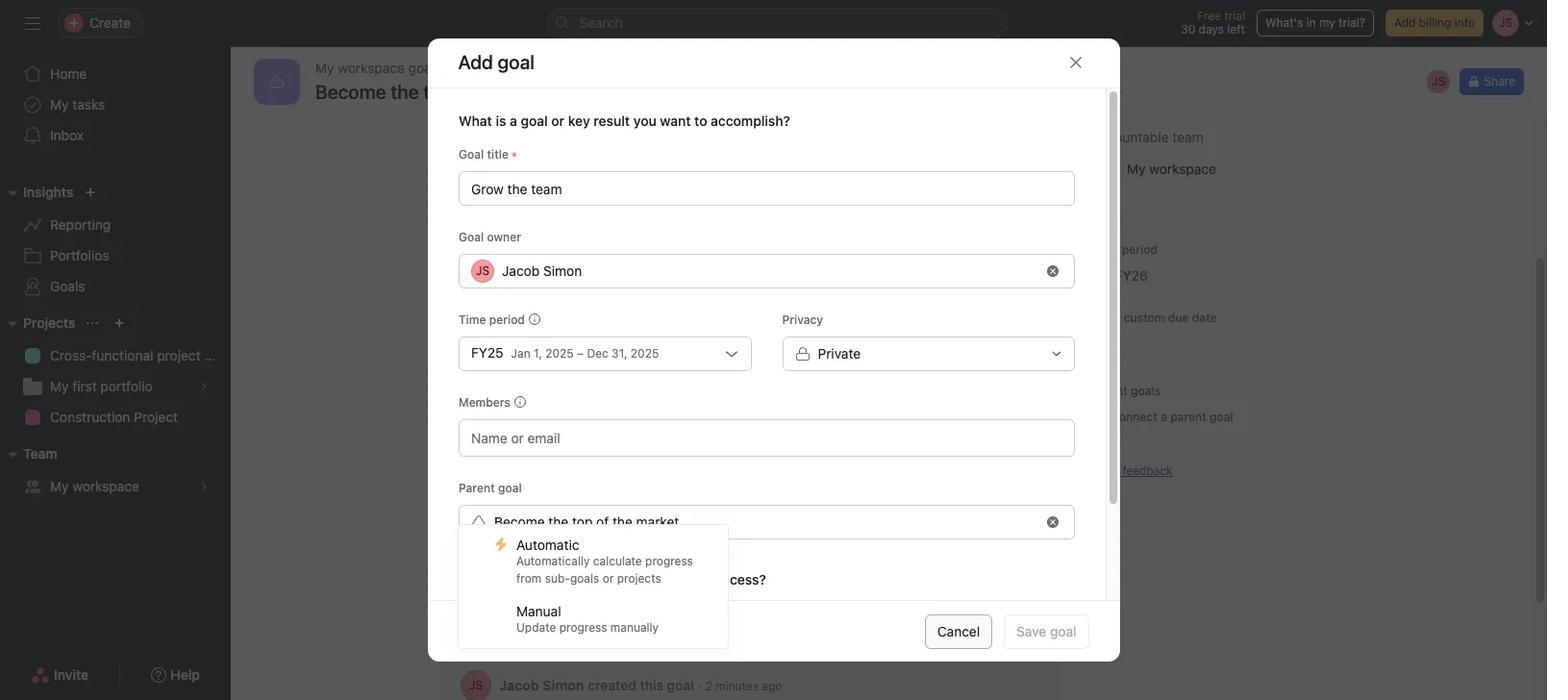 Task type: locate. For each thing, give the bounding box(es) containing it.
0 vertical spatial progress
[[645, 554, 693, 568]]

sub- down the name or email text field
[[507, 468, 533, 483]]

0 vertical spatial add
[[1394, 15, 1416, 30]]

manually
[[610, 620, 659, 635]]

1 vertical spatial of
[[596, 513, 608, 530]]

add down sub-goals
[[472, 468, 494, 483]]

trial?
[[1339, 15, 1365, 30]]

2025 right 31,
[[630, 346, 659, 360]]

a down sub-goals
[[497, 468, 504, 483]]

of up what
[[457, 81, 474, 103]]

1 horizontal spatial period
[[1122, 242, 1158, 257]]

2 horizontal spatial or
[[619, 568, 631, 583]]

0 vertical spatial js button
[[1426, 68, 1452, 95]]

projects
[[570, 568, 616, 583], [617, 571, 661, 586]]

0 horizontal spatial parent
[[458, 481, 495, 495]]

remove image for jacob simon
[[1047, 265, 1058, 277]]

1 horizontal spatial top
[[572, 513, 592, 530]]

0 vertical spatial sub-
[[507, 468, 533, 483]]

$0.00
[[477, 139, 529, 162]]

1 vertical spatial add
[[472, 468, 494, 483]]

search button
[[547, 8, 1008, 38]]

1 remove image from the top
[[1047, 265, 1058, 277]]

1 horizontal spatial or
[[603, 571, 614, 586]]

the for the market
[[391, 81, 419, 103]]

my tasks
[[50, 96, 105, 113]]

time period up custom
[[1091, 242, 1158, 257]]

1 vertical spatial simon
[[543, 677, 584, 693]]

2 simon from the top
[[543, 677, 584, 693]]

my
[[315, 60, 334, 76], [50, 96, 69, 113], [50, 378, 69, 394], [50, 478, 69, 494]]

sub-goals
[[453, 440, 526, 458]]

goal right parent
[[1210, 410, 1234, 424]]

progress inside automatic automatically calculate progress from sub-goals or projects
[[645, 554, 693, 568]]

0 vertical spatial you
[[633, 112, 656, 129]]

top up the automatic at bottom left
[[572, 513, 592, 530]]

set
[[1092, 311, 1111, 325]]

1 horizontal spatial projects
[[617, 571, 661, 586]]

period down strive
[[489, 312, 524, 327]]

parent down sub-
[[458, 481, 495, 495]]

js down goal owner
[[475, 263, 489, 278]]

simon up for
[[543, 262, 582, 279]]

0 vertical spatial connect
[[1111, 410, 1158, 424]]

0 vertical spatial goal
[[458, 147, 483, 161]]

0 horizontal spatial sub-
[[507, 468, 533, 483]]

0 horizontal spatial or
[[551, 112, 564, 129]]

dec
[[587, 346, 608, 360]]

goal right save
[[1050, 623, 1077, 639]]

a for add a sub-goal
[[497, 468, 504, 483]]

add for add a sub-goal
[[472, 468, 494, 483]]

0 vertical spatial parent
[[1091, 384, 1128, 398]]

0 likes. click to like this task image
[[608, 85, 623, 100]]

2 remove image from the top
[[1047, 516, 1058, 528]]

of inside button
[[596, 513, 608, 530]]

connect a parent goal button
[[1083, 404, 1242, 431]]

1 vertical spatial workspace
[[72, 478, 139, 494]]

parent for parent goal
[[458, 481, 495, 495]]

teams element
[[0, 437, 231, 506]]

time period down strive
[[458, 312, 524, 327]]

2 2025 from the left
[[630, 346, 659, 360]]

top inside button
[[572, 513, 592, 530]]

1 horizontal spatial time
[[1091, 242, 1119, 257]]

what
[[458, 112, 492, 129]]

the down 'my workspace goals' link
[[391, 81, 419, 103]]

1 horizontal spatial become
[[494, 513, 544, 530]]

a inside button
[[1161, 410, 1167, 424]]

1 simon from the top
[[543, 262, 582, 279]]

1 vertical spatial remove image
[[1047, 516, 1058, 528]]

what's in my trial? button
[[1257, 10, 1374, 37]]

become down 'my workspace goals' link
[[315, 81, 386, 103]]

progress down calculate
[[600, 571, 656, 587]]

1 horizontal spatial the
[[548, 513, 568, 530]]

1 vertical spatial progress
[[600, 571, 656, 587]]

simon for jacob simon
[[543, 262, 582, 279]]

workspace down construction project link
[[72, 478, 139, 494]]

will right we
[[476, 294, 496, 311]]

a right set
[[1114, 311, 1121, 325]]

0 horizontal spatial add
[[472, 468, 494, 483]]

0 vertical spatial will
[[476, 294, 496, 311]]

is
[[495, 112, 506, 129]]

goal down the name or email text field
[[533, 468, 557, 483]]

remove image inside the become the top of the market button
[[1047, 516, 1058, 528]]

1 vertical spatial time period
[[458, 312, 524, 327]]

or up the targets
[[619, 568, 631, 583]]

1,
[[533, 346, 542, 360]]

or inside automatic automatically calculate progress from sub-goals or projects
[[603, 571, 614, 586]]

0 horizontal spatial top
[[423, 81, 452, 103]]

1 horizontal spatial of
[[596, 513, 608, 530]]

will
[[476, 294, 496, 311], [490, 571, 511, 587]]

jacob for jacob simon
[[501, 262, 539, 279]]

add left billing
[[1394, 15, 1416, 30]]

simon left "created"
[[543, 677, 584, 693]]

share button
[[1460, 68, 1524, 95]]

parent up connect a parent goal button
[[1091, 384, 1128, 398]]

1 vertical spatial goal
[[458, 230, 483, 244]]

30
[[1181, 22, 1196, 37]]

period
[[1122, 242, 1158, 257], [489, 312, 524, 327]]

goal left owner
[[458, 230, 483, 244]]

workspace up become the top of the market
[[338, 60, 405, 76]]

0 horizontal spatial of
[[457, 81, 474, 103]]

0 horizontal spatial projects
[[570, 568, 616, 583]]

1 horizontal spatial parent
[[1091, 384, 1128, 398]]

automatically
[[516, 554, 590, 568]]

progress inside how will you measure progress toward success? learn to set measurable targets
[[600, 571, 656, 587]]

1 horizontal spatial sub-
[[545, 571, 570, 586]]

set
[[506, 591, 523, 606]]

0 horizontal spatial time period
[[458, 312, 524, 327]]

of for the
[[596, 513, 608, 530]]

feedback
[[1122, 464, 1173, 478]]

1 vertical spatial become
[[494, 513, 544, 530]]

my inside global element
[[50, 96, 69, 113]]

set a custom due date button
[[1088, 309, 1222, 328]]

1 vertical spatial jacob
[[499, 677, 539, 693]]

set a custom due date
[[1092, 311, 1217, 325]]

automatic automatically calculate progress from sub-goals or projects
[[516, 537, 693, 586]]

construction
[[50, 409, 130, 425]]

workspace inside 'my workspace goals' link
[[338, 60, 405, 76]]

2 goal from the top
[[458, 230, 483, 244]]

sub- inside add a sub-goal button
[[507, 468, 533, 483]]

connect inside button
[[472, 568, 519, 583]]

0 vertical spatial of
[[457, 81, 474, 103]]

free
[[1197, 9, 1221, 23]]

0 horizontal spatial the
[[391, 81, 419, 103]]

toward success?
[[659, 571, 766, 587]]

connect inside button
[[1111, 410, 1158, 424]]

inbox
[[50, 127, 84, 143]]

search
[[579, 14, 623, 31]]

invite
[[54, 666, 89, 683]]

1 2025 from the left
[[545, 346, 573, 360]]

goals
[[408, 60, 442, 76], [1131, 384, 1161, 398], [488, 440, 526, 458], [570, 571, 599, 586]]

1 horizontal spatial 2025
[[630, 346, 659, 360]]

goal left title
[[458, 147, 483, 161]]

top for the market
[[423, 81, 452, 103]]

jacob simon link
[[499, 677, 584, 693]]

1 vertical spatial will
[[490, 571, 511, 587]]

we
[[453, 294, 473, 311]]

0 horizontal spatial 2025
[[545, 346, 573, 360]]

jacob simon
[[501, 262, 582, 279]]

add
[[1394, 15, 1416, 30], [472, 468, 494, 483]]

become the top of the market button
[[458, 505, 1075, 539]]

0 horizontal spatial become
[[315, 81, 386, 103]]

0 vertical spatial become
[[315, 81, 386, 103]]

fy25
[[471, 344, 503, 360]]

accountable team
[[1091, 129, 1204, 145]]

projects inside automatic automatically calculate progress from sub-goals or projects
[[617, 571, 661, 586]]

top down 'my workspace goals' link
[[423, 81, 452, 103]]

1 vertical spatial time
[[458, 312, 486, 327]]

the left market
[[612, 513, 632, 530]]

related work
[[453, 540, 546, 558]]

connect relevant projects or portfolios
[[472, 568, 687, 583]]

my first portfolio link
[[12, 371, 219, 402]]

simon for jacob simon created this goal · 2 minutes ago
[[543, 677, 584, 693]]

1 vertical spatial you
[[515, 571, 538, 587]]

will inside how will you measure progress toward success? learn to set measurable targets
[[490, 571, 511, 587]]

0 horizontal spatial connect
[[472, 568, 519, 583]]

connect up to
[[472, 568, 519, 583]]

my first portfolio
[[50, 378, 153, 394]]

goals
[[50, 278, 85, 294]]

required image
[[545, 626, 556, 637]]

you
[[633, 112, 656, 129], [515, 571, 538, 587]]

time up set
[[1091, 242, 1119, 257]]

1 vertical spatial connect
[[472, 568, 519, 583]]

connect down parent goals
[[1111, 410, 1158, 424]]

or down calculate
[[603, 571, 614, 586]]

1 horizontal spatial workspace
[[338, 60, 405, 76]]

period up custom
[[1122, 242, 1158, 257]]

goal
[[520, 112, 547, 129], [1210, 410, 1234, 424], [533, 468, 557, 483], [498, 481, 521, 495], [1050, 623, 1077, 639], [667, 677, 694, 693]]

remove image
[[1047, 265, 1058, 277], [1047, 516, 1058, 528]]

or
[[551, 112, 564, 129], [619, 568, 631, 583], [603, 571, 614, 586]]

js button
[[1426, 68, 1452, 95], [461, 670, 491, 700]]

js
[[1432, 74, 1446, 88], [475, 263, 489, 278], [469, 678, 483, 692]]

0 horizontal spatial workspace
[[72, 478, 139, 494]]

time down we
[[458, 312, 486, 327]]

relevant
[[522, 568, 567, 583]]

this
[[640, 677, 664, 693]]

search list box
[[547, 8, 1008, 38]]

goal down sub-goals
[[498, 481, 521, 495]]

my tasks link
[[12, 89, 219, 120]]

owner
[[487, 230, 521, 244]]

1 goal from the top
[[458, 147, 483, 161]]

connect for connect relevant projects or portfolios
[[472, 568, 519, 583]]

jacob down "update"
[[499, 677, 539, 693]]

0 vertical spatial simon
[[543, 262, 582, 279]]

1 vertical spatial top
[[572, 513, 592, 530]]

insights button
[[0, 181, 73, 204]]

js left share button
[[1432, 74, 1446, 88]]

2025 left –
[[545, 346, 573, 360]]

1 vertical spatial sub-
[[545, 571, 570, 586]]

strive
[[500, 294, 534, 311]]

js button left share button
[[1426, 68, 1452, 95]]

hide sidebar image
[[25, 15, 40, 31]]

workspace for my workspace goals
[[338, 60, 405, 76]]

info
[[1455, 15, 1475, 30]]

become inside button
[[494, 513, 544, 530]]

2 vertical spatial progress
[[559, 620, 607, 635]]

progress down market
[[645, 554, 693, 568]]

private
[[817, 345, 860, 361]]

0 vertical spatial time period
[[1091, 242, 1158, 257]]

accountable
[[1091, 129, 1169, 145]]

portfolios
[[634, 568, 687, 583]]

show options image
[[581, 85, 597, 100]]

you left want
[[633, 112, 656, 129]]

billing
[[1419, 15, 1452, 30]]

workspace inside my workspace link
[[72, 478, 139, 494]]

become for become the top of the market
[[494, 513, 544, 530]]

0 horizontal spatial js button
[[461, 670, 491, 700]]

my inside teams element
[[50, 478, 69, 494]]

Name or email text field
[[471, 426, 575, 449]]

progress right required icon
[[559, 620, 607, 635]]

minutes
[[716, 678, 759, 693]]

cancel button
[[925, 614, 993, 649]]

reporting link
[[12, 210, 219, 240]]

js button left jacob simon link
[[461, 670, 491, 700]]

jacob up strive
[[501, 262, 539, 279]]

of up automatic automatically calculate progress from sub-goals or projects
[[596, 513, 608, 530]]

1 horizontal spatial add
[[1394, 15, 1416, 30]]

connect relevant projects or portfolios button
[[444, 563, 696, 589]]

0 vertical spatial time
[[1091, 242, 1119, 257]]

team button
[[0, 442, 57, 465]]

from
[[516, 571, 542, 586]]

the market
[[478, 81, 572, 103]]

key
[[568, 112, 590, 129]]

created
[[588, 677, 637, 693]]

my for my workspace goals
[[315, 60, 334, 76]]

plan
[[204, 347, 231, 363]]

goal inside connect a parent goal button
[[1210, 410, 1234, 424]]

functional
[[92, 347, 153, 363]]

what's in my trial?
[[1265, 15, 1365, 30]]

1 vertical spatial parent
[[458, 481, 495, 495]]

will up to
[[490, 571, 511, 587]]

0 vertical spatial jacob
[[501, 262, 539, 279]]

0 vertical spatial js
[[1432, 74, 1446, 88]]

reporting
[[50, 216, 111, 233]]

measure
[[541, 571, 596, 587]]

my for my first portfolio
[[50, 378, 69, 394]]

0 vertical spatial top
[[423, 81, 452, 103]]

0 horizontal spatial you
[[515, 571, 538, 587]]

add for add billing info
[[1394, 15, 1416, 30]]

1 horizontal spatial connect
[[1111, 410, 1158, 424]]

goals link
[[12, 271, 219, 302]]

the up the automatic at bottom left
[[548, 513, 568, 530]]

or left key
[[551, 112, 564, 129]]

0 vertical spatial remove image
[[1047, 265, 1058, 277]]

become up related work
[[494, 513, 544, 530]]

1 vertical spatial js button
[[461, 670, 491, 700]]

0 horizontal spatial time
[[458, 312, 486, 327]]

0 vertical spatial workspace
[[338, 60, 405, 76]]

parent
[[1091, 384, 1128, 398], [458, 481, 495, 495]]

js left jacob simon link
[[469, 678, 483, 692]]

sub- down automatically
[[545, 571, 570, 586]]

my inside the projects element
[[50, 378, 69, 394]]

a left parent
[[1161, 410, 1167, 424]]

progress inside manual update progress manually
[[559, 620, 607, 635]]

0 horizontal spatial period
[[489, 312, 524, 327]]

you up set
[[515, 571, 538, 587]]



Task type: describe. For each thing, give the bounding box(es) containing it.
add a sub-goal
[[472, 468, 557, 483]]

close this dialog image
[[1068, 55, 1083, 71]]

will for you
[[490, 571, 511, 587]]

insights
[[23, 184, 73, 200]]

become for become the top of the market
[[315, 81, 386, 103]]

add goal
[[458, 51, 535, 73]]

1 horizontal spatial you
[[633, 112, 656, 129]]

save
[[1017, 623, 1046, 639]]

cross-functional project plan
[[50, 347, 231, 363]]

goal for goal owner
[[458, 230, 483, 244]]

my workspace goals
[[315, 60, 442, 76]]

add a sub-goal button
[[444, 463, 565, 489]]

2
[[705, 678, 712, 693]]

parent goal
[[458, 481, 521, 495]]

add billing info button
[[1386, 10, 1484, 37]]

insights element
[[0, 175, 231, 306]]

what's
[[1265, 15, 1303, 30]]

days
[[1199, 22, 1224, 37]]

first
[[72, 378, 97, 394]]

goal down the market
[[520, 112, 547, 129]]

result
[[593, 112, 630, 129]]

jacob for jacob simon created this goal · 2 minutes ago
[[499, 677, 539, 693]]

will for strive
[[476, 294, 496, 311]]

due
[[1168, 311, 1189, 325]]

top for the
[[572, 513, 592, 530]]

custom
[[1124, 311, 1165, 325]]

sub- inside automatic automatically calculate progress from sub-goals or projects
[[545, 571, 570, 586]]

2 vertical spatial js
[[469, 678, 483, 692]]

private button
[[782, 336, 1075, 371]]

my
[[1319, 15, 1336, 30]]

jan
[[511, 346, 530, 360]]

goal for goal title
[[458, 147, 483, 161]]

my for my workspace
[[50, 478, 69, 494]]

to accomplish?
[[694, 112, 790, 129]]

Enter goal name text field
[[458, 171, 1075, 205]]

projects inside button
[[570, 568, 616, 583]]

description
[[453, 259, 535, 276]]

learn
[[458, 591, 489, 606]]

targets
[[593, 591, 631, 606]]

1 vertical spatial js
[[475, 263, 489, 278]]

a right 'is'
[[509, 112, 517, 129]]

projects element
[[0, 306, 231, 437]]

automatic
[[516, 537, 579, 553]]

1 horizontal spatial time period
[[1091, 242, 1158, 257]]

want
[[660, 112, 690, 129]]

cross-
[[50, 347, 92, 363]]

home link
[[12, 59, 219, 89]]

goals inside automatic automatically calculate progress from sub-goals or projects
[[570, 571, 599, 586]]

update
[[516, 620, 556, 635]]

projects
[[23, 314, 75, 331]]

privacy
[[782, 312, 823, 327]]

jacob simon created this goal · 2 minutes ago
[[499, 677, 782, 693]]

the for the
[[548, 513, 568, 530]]

1 horizontal spatial js button
[[1426, 68, 1452, 95]]

of for the market
[[457, 81, 474, 103]]

save goal
[[1017, 623, 1077, 639]]

a for connect a parent goal
[[1161, 410, 1167, 424]]

success!
[[559, 294, 613, 311]]

manual
[[516, 603, 561, 619]]

goal title
[[458, 147, 508, 161]]

measurable
[[526, 591, 589, 606]]

0 vertical spatial period
[[1122, 242, 1158, 257]]

portfolios link
[[12, 240, 219, 271]]

goal inside save goal button
[[1050, 623, 1077, 639]]

free trial 30 days left
[[1181, 9, 1245, 37]]

you inside how will you measure progress toward success? learn to set measurable targets
[[515, 571, 538, 587]]

manual update progress manually
[[516, 603, 659, 635]]

workspace for my workspace
[[72, 478, 139, 494]]

how
[[458, 571, 487, 587]]

what is a goal or key result you want to accomplish?
[[458, 112, 790, 129]]

for
[[538, 294, 555, 311]]

trial
[[1225, 9, 1245, 23]]

my workspace
[[50, 478, 139, 494]]

to
[[492, 591, 503, 606]]

we will strive for success!
[[453, 294, 613, 311]]

cancel
[[937, 623, 980, 639]]

add billing info
[[1394, 15, 1475, 30]]

projects button
[[0, 312, 75, 335]]

remove image for become the top of the market
[[1047, 516, 1058, 528]]

global element
[[0, 47, 231, 163]]

send feedback
[[1091, 464, 1173, 478]]

a for set a custom due date
[[1114, 311, 1121, 325]]

date
[[1192, 311, 1217, 325]]

share
[[1484, 74, 1516, 88]]

become the top of the market
[[315, 81, 572, 103]]

my workspace link
[[12, 471, 219, 502]]

goal inside add a sub-goal button
[[533, 468, 557, 483]]

in
[[1307, 15, 1316, 30]]

my for my tasks
[[50, 96, 69, 113]]

or inside button
[[619, 568, 631, 583]]

2 horizontal spatial the
[[612, 513, 632, 530]]

invite button
[[18, 658, 101, 692]]

portfolios
[[50, 247, 109, 263]]

required image
[[508, 149, 520, 160]]

goal owner
[[458, 230, 521, 244]]

save goal button
[[1004, 614, 1089, 649]]

connect for connect a parent goal
[[1111, 410, 1158, 424]]

goal left ·
[[667, 677, 694, 693]]

send feedback link
[[1091, 463, 1173, 480]]

send
[[1091, 464, 1119, 478]]

parent for parent goals
[[1091, 384, 1128, 398]]

–
[[577, 346, 583, 360]]

portfolio
[[100, 378, 153, 394]]

construction project link
[[12, 402, 219, 433]]

sub-
[[453, 440, 488, 458]]

1 vertical spatial period
[[489, 312, 524, 327]]

parent
[[1170, 410, 1207, 424]]

parent goals
[[1091, 384, 1161, 398]]

project
[[157, 347, 201, 363]]

calculate
[[593, 554, 642, 568]]



Task type: vqa. For each thing, say whether or not it's contained in the screenshot.
right your
no



